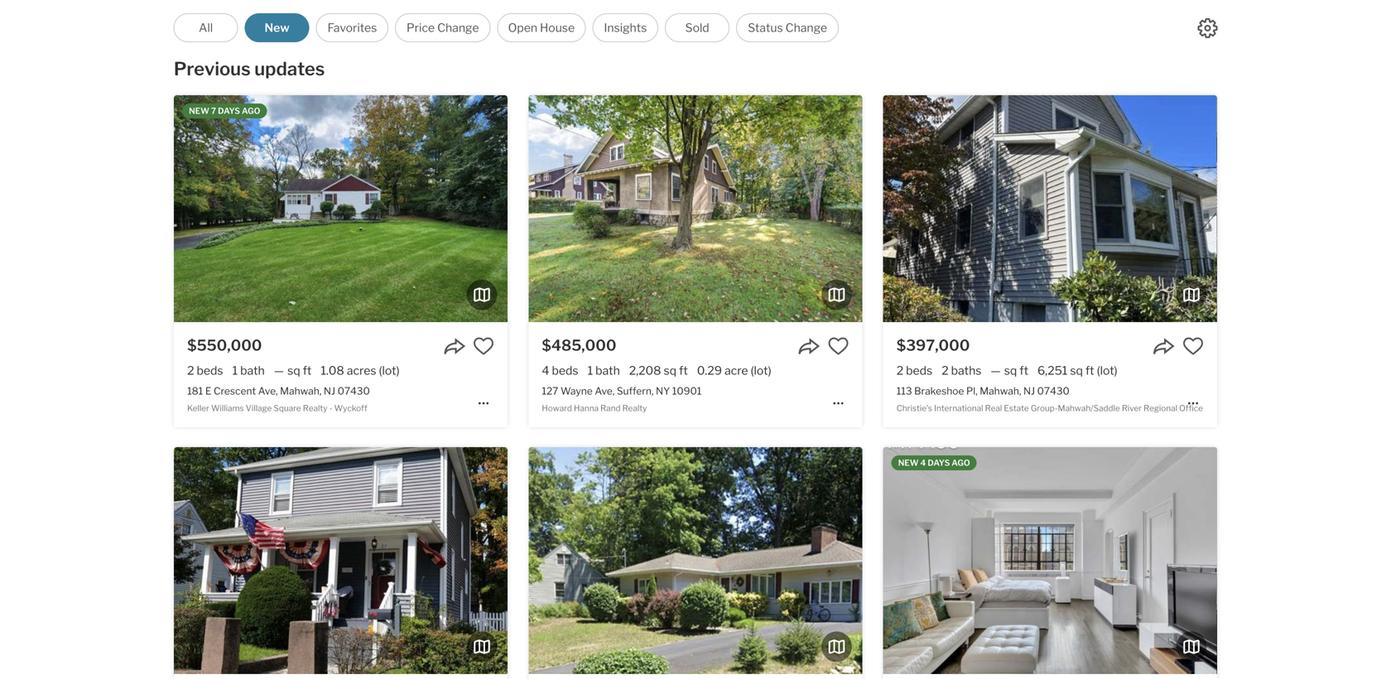 Task type: vqa. For each thing, say whether or not it's contained in the screenshot.
Include Outdoor Parking
no



Task type: locate. For each thing, give the bounding box(es) containing it.
ft left 6,251
[[1020, 364, 1029, 378]]

1 ave, from the left
[[258, 385, 278, 397]]

bath up 127 wayne ave, suffern, ny 10901 howard hanna rand realty
[[596, 364, 620, 378]]

days right 7
[[218, 106, 240, 116]]

3 (lot) from the left
[[1097, 364, 1118, 378]]

2 beds up e
[[187, 364, 223, 378]]

4 ft from the left
[[1086, 364, 1095, 378]]

07430 up wyckoff
[[338, 385, 370, 397]]

2 mahwah, from the left
[[980, 385, 1022, 397]]

1 vertical spatial new
[[898, 458, 919, 468]]

0 horizontal spatial ave,
[[258, 385, 278, 397]]

mahwah,
[[280, 385, 322, 397], [980, 385, 1022, 397]]

nj
[[324, 385, 335, 397], [1024, 385, 1035, 397]]

4 sq from the left
[[1070, 364, 1083, 378]]

ave,
[[258, 385, 278, 397], [595, 385, 615, 397]]

ft right 6,251
[[1086, 364, 1095, 378]]

change for price change
[[437, 21, 479, 35]]

1 bath up crescent
[[232, 364, 265, 378]]

1 horizontal spatial realty
[[623, 403, 647, 413]]

2 2 beds from the left
[[897, 364, 933, 378]]

0 horizontal spatial 4
[[542, 364, 550, 378]]

0 horizontal spatial new
[[189, 106, 209, 116]]

0 horizontal spatial —
[[274, 364, 284, 378]]

1 horizontal spatial days
[[928, 458, 950, 468]]

2 beds up 113
[[897, 364, 933, 378]]

—
[[274, 364, 284, 378], [991, 364, 1001, 378]]

wayne
[[561, 385, 593, 397]]

new
[[265, 21, 290, 35]]

christie's
[[897, 403, 933, 413]]

0 horizontal spatial mahwah,
[[280, 385, 322, 397]]

2 photo of 113 brakeshoe pl, mahwah, nj 07430 image from the left
[[1217, 95, 1392, 322]]

sq up 181 e crescent ave, mahwah, nj 07430 keller williams village square realty - wyckoff
[[287, 364, 300, 378]]

estate
[[1004, 403, 1029, 413]]

2 1 from the left
[[588, 364, 593, 378]]

0 horizontal spatial 2 beds
[[187, 364, 223, 378]]

updates
[[254, 58, 325, 80]]

sq up ny
[[664, 364, 677, 378]]

ave, up village
[[258, 385, 278, 397]]

bath up crescent
[[240, 364, 265, 378]]

2 bath from the left
[[596, 364, 620, 378]]

nj inside the 113 brakeshoe pl, mahwah, nj 07430 christie's international real estate group-mahwah/saddle river regional office
[[1024, 385, 1035, 397]]

sq
[[287, 364, 300, 378], [664, 364, 677, 378], [1005, 364, 1017, 378], [1070, 364, 1083, 378]]

(lot) right acres
[[379, 364, 400, 378]]

1 up crescent
[[232, 364, 238, 378]]

ago
[[242, 106, 260, 116], [952, 458, 970, 468]]

0 vertical spatial ago
[[242, 106, 260, 116]]

0 horizontal spatial 2
[[187, 364, 194, 378]]

beds up wayne
[[552, 364, 579, 378]]

change inside option
[[437, 21, 479, 35]]

4
[[542, 364, 550, 378], [921, 458, 926, 468]]

1 favorite button checkbox from the left
[[473, 336, 495, 357]]

1 horizontal spatial nj
[[1024, 385, 1035, 397]]

wyckoff
[[334, 403, 367, 413]]

mahwah, up real in the right bottom of the page
[[980, 385, 1022, 397]]

beds for $485,000
[[552, 364, 579, 378]]

1 horizontal spatial — sq ft
[[991, 364, 1029, 378]]

07430 inside the 113 brakeshoe pl, mahwah, nj 07430 christie's international real estate group-mahwah/saddle river regional office
[[1038, 385, 1070, 397]]

0 horizontal spatial ago
[[242, 106, 260, 116]]

2 1 bath from the left
[[588, 364, 620, 378]]

pl,
[[967, 385, 978, 397]]

2 nj from the left
[[1024, 385, 1035, 397]]

1 — sq ft from the left
[[274, 364, 312, 378]]

photo of 8 willow dr, suffern, ny 10901 image
[[529, 447, 863, 674], [863, 447, 1197, 674]]

1 bath from the left
[[240, 364, 265, 378]]

realty left "-"
[[303, 403, 328, 413]]

favorite button image
[[473, 336, 495, 357], [828, 336, 849, 357]]

favorite button checkbox
[[473, 336, 495, 357], [828, 336, 849, 357]]

0 horizontal spatial — sq ft
[[274, 364, 312, 378]]

2 realty from the left
[[623, 403, 647, 413]]

beds up e
[[197, 364, 223, 378]]

1
[[232, 364, 238, 378], [588, 364, 593, 378]]

new
[[189, 106, 209, 116], [898, 458, 919, 468]]

williams
[[211, 403, 244, 413]]

0 horizontal spatial 1 bath
[[232, 364, 265, 378]]

1 horizontal spatial new
[[898, 458, 919, 468]]

— right the baths
[[991, 364, 1001, 378]]

10901
[[672, 385, 702, 397]]

2 horizontal spatial (lot)
[[1097, 364, 1118, 378]]

sq up estate
[[1005, 364, 1017, 378]]

2 beds
[[187, 364, 223, 378], [897, 364, 933, 378]]

beds
[[197, 364, 223, 378], [552, 364, 579, 378], [906, 364, 933, 378]]

2 favorite button image from the left
[[828, 336, 849, 357]]

international
[[934, 403, 984, 413]]

1 horizontal spatial ago
[[952, 458, 970, 468]]

0 horizontal spatial 07430
[[338, 385, 370, 397]]

photo of 113 brakeshoe pl, mahwah, nj 07430 image
[[884, 95, 1218, 322], [1217, 95, 1392, 322]]

favorite button image
[[1183, 336, 1204, 357]]

1 photo of 10 park ave unit 15g, new york, ny 10016 image from the left
[[884, 447, 1218, 674]]

1 for $485,000
[[588, 364, 593, 378]]

6,251
[[1038, 364, 1068, 378]]

0 horizontal spatial days
[[218, 106, 240, 116]]

1 1 bath from the left
[[232, 364, 265, 378]]

photo of 27 highland ave, suffern, ny 10901 image
[[174, 447, 508, 674], [508, 447, 842, 674]]

1 up wayne
[[588, 364, 593, 378]]

0 horizontal spatial (lot)
[[379, 364, 400, 378]]

1 2 from the left
[[187, 364, 194, 378]]

realty down suffern,
[[623, 403, 647, 413]]

1 horizontal spatial favorite button image
[[828, 336, 849, 357]]

2 — sq ft from the left
[[991, 364, 1029, 378]]

1 07430 from the left
[[338, 385, 370, 397]]

status change
[[748, 21, 828, 35]]

status
[[748, 21, 783, 35]]

2 baths
[[942, 364, 982, 378]]

2 07430 from the left
[[1038, 385, 1070, 397]]

4 down christie's
[[921, 458, 926, 468]]

(lot)
[[379, 364, 400, 378], [751, 364, 772, 378], [1097, 364, 1118, 378]]

favorites
[[328, 21, 377, 35]]

— sq ft for $397,000
[[991, 364, 1029, 378]]

1 vertical spatial 4
[[921, 458, 926, 468]]

2 change from the left
[[786, 21, 828, 35]]

1 horizontal spatial 07430
[[1038, 385, 1070, 397]]

1 bath
[[232, 364, 265, 378], [588, 364, 620, 378]]

1 1 from the left
[[232, 364, 238, 378]]

ago right 7
[[242, 106, 260, 116]]

change right status
[[786, 21, 828, 35]]

change right price
[[437, 21, 479, 35]]

new for new 4 days ago
[[898, 458, 919, 468]]

1 horizontal spatial 2 beds
[[897, 364, 933, 378]]

favorite button image for $485,000
[[828, 336, 849, 357]]

crescent
[[214, 385, 256, 397]]

days
[[218, 106, 240, 116], [928, 458, 950, 468]]

1 (lot) from the left
[[379, 364, 400, 378]]

1 bath up 127 wayne ave, suffern, ny 10901 howard hanna rand realty
[[588, 364, 620, 378]]

— for $550,000
[[274, 364, 284, 378]]

0.29
[[697, 364, 722, 378]]

beds up 113
[[906, 364, 933, 378]]

1 bath for $485,000
[[588, 364, 620, 378]]

1 for $550,000
[[232, 364, 238, 378]]

1 horizontal spatial favorite button checkbox
[[828, 336, 849, 357]]

change for status change
[[786, 21, 828, 35]]

1 realty from the left
[[303, 403, 328, 413]]

realty inside 127 wayne ave, suffern, ny 10901 howard hanna rand realty
[[623, 403, 647, 413]]

0 horizontal spatial realty
[[303, 403, 328, 413]]

photo of 10 park ave unit 15g, new york, ny 10016 image
[[884, 447, 1218, 674], [1217, 447, 1392, 674]]

2,208 sq ft
[[629, 364, 688, 378]]

beds for $397,000
[[906, 364, 933, 378]]

2
[[187, 364, 194, 378], [897, 364, 904, 378], [942, 364, 949, 378]]

office
[[1180, 403, 1204, 413]]

1 photo of 27 highland ave, suffern, ny 10901 image from the left
[[174, 447, 508, 674]]

1 horizontal spatial 1
[[588, 364, 593, 378]]

new down christie's
[[898, 458, 919, 468]]

1 horizontal spatial change
[[786, 21, 828, 35]]

favorite button checkbox
[[1183, 336, 1204, 357]]

2 photo of 8 willow dr, suffern, ny 10901 image from the left
[[863, 447, 1197, 674]]

1 horizontal spatial bath
[[596, 364, 620, 378]]

— sq ft up estate
[[991, 364, 1029, 378]]

3 sq from the left
[[1005, 364, 1017, 378]]

2 2 from the left
[[897, 364, 904, 378]]

2 (lot) from the left
[[751, 364, 772, 378]]

4 up the 127
[[542, 364, 550, 378]]

photo of 181 e crescent ave, mahwah, nj 07430 image
[[174, 95, 508, 322], [508, 95, 842, 322]]

nj up "-"
[[324, 385, 335, 397]]

days for 4
[[928, 458, 950, 468]]

1 horizontal spatial ave,
[[595, 385, 615, 397]]

1 horizontal spatial mahwah,
[[980, 385, 1022, 397]]

3 2 from the left
[[942, 364, 949, 378]]

2 favorite button checkbox from the left
[[828, 336, 849, 357]]

option group
[[174, 13, 839, 42]]

0 horizontal spatial nj
[[324, 385, 335, 397]]

open
[[508, 21, 538, 35]]

0 horizontal spatial beds
[[197, 364, 223, 378]]

ft left 1.08 at the bottom of the page
[[303, 364, 312, 378]]

— for $397,000
[[991, 364, 1001, 378]]

ft
[[303, 364, 312, 378], [679, 364, 688, 378], [1020, 364, 1029, 378], [1086, 364, 1095, 378]]

suffern,
[[617, 385, 654, 397]]

insights
[[604, 21, 647, 35]]

07430
[[338, 385, 370, 397], [1038, 385, 1070, 397]]

$550,000
[[187, 336, 262, 355]]

113 brakeshoe pl, mahwah, nj 07430 christie's international real estate group-mahwah/saddle river regional office
[[897, 385, 1204, 413]]

days down international
[[928, 458, 950, 468]]

sq right 6,251
[[1070, 364, 1083, 378]]

mahwah, up square
[[280, 385, 322, 397]]

ny
[[656, 385, 670, 397]]

2 ave, from the left
[[595, 385, 615, 397]]

realty
[[303, 403, 328, 413], [623, 403, 647, 413]]

open house
[[508, 21, 575, 35]]

photo of 127 wayne ave, suffern, ny 10901 image
[[529, 95, 863, 322], [863, 95, 1197, 322]]

baths
[[951, 364, 982, 378]]

0 horizontal spatial favorite button image
[[473, 336, 495, 357]]

1 horizontal spatial beds
[[552, 364, 579, 378]]

1 vertical spatial days
[[928, 458, 950, 468]]

1 nj from the left
[[324, 385, 335, 397]]

127
[[542, 385, 559, 397]]

07430 up group-
[[1038, 385, 1070, 397]]

1 horizontal spatial —
[[991, 364, 1001, 378]]

1 — from the left
[[274, 364, 284, 378]]

0 vertical spatial new
[[189, 106, 209, 116]]

— sq ft
[[274, 364, 312, 378], [991, 364, 1029, 378]]

1 change from the left
[[437, 21, 479, 35]]

2 — from the left
[[991, 364, 1001, 378]]

Status Change radio
[[736, 13, 839, 42]]

1 beds from the left
[[197, 364, 223, 378]]

0 horizontal spatial bath
[[240, 364, 265, 378]]

1 2 beds from the left
[[187, 364, 223, 378]]

3 beds from the left
[[906, 364, 933, 378]]

bath
[[240, 364, 265, 378], [596, 364, 620, 378]]

2 horizontal spatial beds
[[906, 364, 933, 378]]

— up 181 e crescent ave, mahwah, nj 07430 keller williams village square realty - wyckoff
[[274, 364, 284, 378]]

ave, up "rand"
[[595, 385, 615, 397]]

1 bath for $550,000
[[232, 364, 265, 378]]

1 horizontal spatial (lot)
[[751, 364, 772, 378]]

nj inside 181 e crescent ave, mahwah, nj 07430 keller williams village square realty - wyckoff
[[324, 385, 335, 397]]

brakeshoe
[[915, 385, 964, 397]]

0 vertical spatial 4
[[542, 364, 550, 378]]

2 horizontal spatial 2
[[942, 364, 949, 378]]

0 vertical spatial days
[[218, 106, 240, 116]]

new 7 days ago
[[189, 106, 260, 116]]

1 horizontal spatial 2
[[897, 364, 904, 378]]

(lot) up "mahwah/saddle"
[[1097, 364, 1118, 378]]

2 up brakeshoe
[[942, 364, 949, 378]]

2 up 181
[[187, 364, 194, 378]]

1 favorite button image from the left
[[473, 336, 495, 357]]

0 horizontal spatial 1
[[232, 364, 238, 378]]

change inside option
[[786, 21, 828, 35]]

nj up estate
[[1024, 385, 1035, 397]]

real
[[985, 403, 1002, 413]]

1 horizontal spatial 1 bath
[[588, 364, 620, 378]]

2 up 113
[[897, 364, 904, 378]]

1 vertical spatial ago
[[952, 458, 970, 468]]

1 mahwah, from the left
[[280, 385, 322, 397]]

2 beds from the left
[[552, 364, 579, 378]]

(lot) right acre on the bottom
[[751, 364, 772, 378]]

new 4 days ago
[[898, 458, 970, 468]]

6,251 sq ft (lot)
[[1038, 364, 1118, 378]]

ft up 10901
[[679, 364, 688, 378]]

— sq ft up 181 e crescent ave, mahwah, nj 07430 keller williams village square realty - wyckoff
[[274, 364, 312, 378]]

ago down international
[[952, 458, 970, 468]]

change
[[437, 21, 479, 35], [786, 21, 828, 35]]

1 photo of 113 brakeshoe pl, mahwah, nj 07430 image from the left
[[884, 95, 1218, 322]]

realty inside 181 e crescent ave, mahwah, nj 07430 keller williams village square realty - wyckoff
[[303, 403, 328, 413]]

mahwah, inside 181 e crescent ave, mahwah, nj 07430 keller williams village square realty - wyckoff
[[280, 385, 322, 397]]

2 photo of 127 wayne ave, suffern, ny 10901 image from the left
[[863, 95, 1197, 322]]

new left 7
[[189, 106, 209, 116]]

0 horizontal spatial favorite button checkbox
[[473, 336, 495, 357]]

0 horizontal spatial change
[[437, 21, 479, 35]]

1 sq from the left
[[287, 364, 300, 378]]



Task type: describe. For each thing, give the bounding box(es) containing it.
bath for $485,000
[[596, 364, 620, 378]]

mahwah/saddle
[[1058, 403, 1120, 413]]

ago for new 4 days ago
[[952, 458, 970, 468]]

1 horizontal spatial 4
[[921, 458, 926, 468]]

house
[[540, 21, 575, 35]]

ave, inside 181 e crescent ave, mahwah, nj 07430 keller williams village square realty - wyckoff
[[258, 385, 278, 397]]

acres
[[347, 364, 376, 378]]

village
[[246, 403, 272, 413]]

new for new 7 days ago
[[189, 106, 209, 116]]

beds for $550,000
[[197, 364, 223, 378]]

All radio
[[174, 13, 238, 42]]

2,208
[[629, 364, 661, 378]]

3 ft from the left
[[1020, 364, 1029, 378]]

2 for $550,000
[[187, 364, 194, 378]]

181 e crescent ave, mahwah, nj 07430 keller williams village square realty - wyckoff
[[187, 385, 370, 413]]

river
[[1122, 403, 1142, 413]]

2 photo of 27 highland ave, suffern, ny 10901 image from the left
[[508, 447, 842, 674]]

2 sq from the left
[[664, 364, 677, 378]]

square
[[274, 403, 301, 413]]

favorite button checkbox for $485,000
[[828, 336, 849, 357]]

Sold radio
[[665, 13, 730, 42]]

acre
[[725, 364, 748, 378]]

price
[[407, 21, 435, 35]]

option group containing all
[[174, 13, 839, 42]]

hanna
[[574, 403, 599, 413]]

$397,000
[[897, 336, 970, 355]]

127 wayne ave, suffern, ny 10901 howard hanna rand realty
[[542, 385, 702, 413]]

howard
[[542, 403, 572, 413]]

2 beds for $550,000
[[187, 364, 223, 378]]

(lot) for $485,000
[[751, 364, 772, 378]]

7
[[211, 106, 216, 116]]

Favorites radio
[[316, 13, 389, 42]]

113
[[897, 385, 912, 397]]

2 photo of 181 e crescent ave, mahwah, nj 07430 image from the left
[[508, 95, 842, 322]]

2 ft from the left
[[679, 364, 688, 378]]

ago for new 7 days ago
[[242, 106, 260, 116]]

Insights radio
[[593, 13, 659, 42]]

favorite button checkbox for $550,000
[[473, 336, 495, 357]]

1.08 acres (lot)
[[321, 364, 400, 378]]

sold
[[686, 21, 710, 35]]

all
[[199, 21, 213, 35]]

bath for $550,000
[[240, 364, 265, 378]]

group-
[[1031, 403, 1058, 413]]

2 photo of 10 park ave unit 15g, new york, ny 10016 image from the left
[[1217, 447, 1392, 674]]

New radio
[[245, 13, 309, 42]]

2 beds for $397,000
[[897, 364, 933, 378]]

(lot) for $550,000
[[379, 364, 400, 378]]

Price Change radio
[[395, 13, 491, 42]]

price change
[[407, 21, 479, 35]]

favorite button image for $550,000
[[473, 336, 495, 357]]

1 photo of 181 e crescent ave, mahwah, nj 07430 image from the left
[[174, 95, 508, 322]]

keller
[[187, 403, 209, 413]]

4 beds
[[542, 364, 579, 378]]

previous
[[174, 58, 251, 80]]

Open House radio
[[497, 13, 586, 42]]

regional
[[1144, 403, 1178, 413]]

07430 inside 181 e crescent ave, mahwah, nj 07430 keller williams village square realty - wyckoff
[[338, 385, 370, 397]]

1 ft from the left
[[303, 364, 312, 378]]

2 for $397,000
[[897, 364, 904, 378]]

mahwah, inside the 113 brakeshoe pl, mahwah, nj 07430 christie's international real estate group-mahwah/saddle river regional office
[[980, 385, 1022, 397]]

-
[[329, 403, 333, 413]]

$485,000
[[542, 336, 617, 355]]

rand
[[601, 403, 621, 413]]

— sq ft for $550,000
[[274, 364, 312, 378]]

ave, inside 127 wayne ave, suffern, ny 10901 howard hanna rand realty
[[595, 385, 615, 397]]

0.29 acre (lot)
[[697, 364, 772, 378]]

previous updates
[[174, 58, 325, 80]]

e
[[205, 385, 212, 397]]

181
[[187, 385, 203, 397]]

days for 7
[[218, 106, 240, 116]]

1 photo of 127 wayne ave, suffern, ny 10901 image from the left
[[529, 95, 863, 322]]

1 photo of 8 willow dr, suffern, ny 10901 image from the left
[[529, 447, 863, 674]]

1.08
[[321, 364, 344, 378]]



